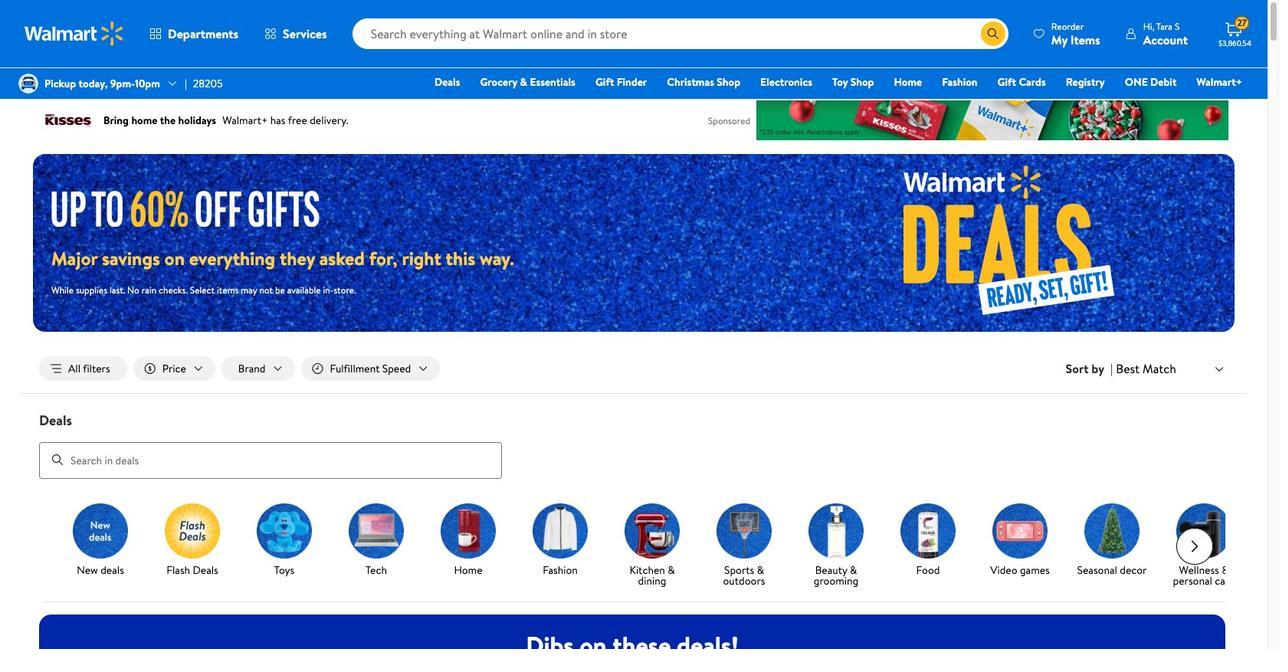 Task type: vqa. For each thing, say whether or not it's contained in the screenshot.
the top Fashion
yes



Task type: locate. For each thing, give the bounding box(es) containing it.
gift for gift finder
[[596, 74, 614, 90]]

all
[[68, 361, 81, 376]]

0 vertical spatial fashion
[[942, 74, 978, 90]]

1 vertical spatial deals
[[39, 411, 72, 430]]

asked
[[319, 245, 365, 271]]

search image
[[51, 454, 64, 466]]

food
[[916, 562, 940, 578]]

shop fashion. image
[[533, 503, 588, 559]]

shop tech. image
[[349, 503, 404, 559]]

personal
[[1173, 573, 1213, 588]]

this
[[446, 245, 475, 271]]

1 vertical spatial fashion
[[543, 562, 578, 578]]

fulfillment
[[330, 361, 380, 376]]

shop inside 'link'
[[851, 74, 874, 90]]

kitchen & dining
[[630, 562, 675, 588]]

walmart+
[[1197, 74, 1243, 90]]

sports
[[724, 562, 755, 578]]

speed
[[382, 361, 411, 376]]

deals
[[435, 74, 460, 90], [39, 411, 72, 430], [193, 562, 218, 578]]

s
[[1175, 20, 1180, 33]]

outdoors
[[723, 573, 765, 588]]

items
[[217, 284, 239, 297]]

gift left cards
[[998, 74, 1016, 90]]

while
[[51, 284, 74, 297]]

deals left grocery
[[435, 74, 460, 90]]

0 horizontal spatial fashion link
[[520, 503, 600, 578]]

1 vertical spatial home link
[[429, 503, 508, 578]]

toy shop link
[[826, 74, 881, 90]]

| inside sort and filter section element
[[1111, 360, 1113, 377]]

shop toys. image
[[257, 503, 312, 559]]

new deals link
[[61, 503, 140, 578]]

| left 28205
[[185, 76, 187, 91]]

grocery
[[480, 74, 518, 90]]

2 horizontal spatial deals
[[435, 74, 460, 90]]

by
[[1092, 360, 1105, 377]]

everything
[[189, 245, 275, 271]]

hi,
[[1143, 20, 1155, 33]]

shop right 'toy'
[[851, 74, 874, 90]]

& inside sports & outdoors
[[757, 562, 764, 578]]

one
[[1125, 74, 1148, 90]]

hi, tara s account
[[1143, 20, 1188, 48]]

debit
[[1151, 74, 1177, 90]]

account
[[1143, 31, 1188, 48]]

0 horizontal spatial walmart black friday deals for days image
[[51, 189, 333, 227]]

1 horizontal spatial home link
[[887, 74, 929, 90]]

fashion left gift cards link at the right of page
[[942, 74, 978, 90]]

1 horizontal spatial gift
[[998, 74, 1016, 90]]

shop beauty and grooming. image
[[809, 503, 864, 559]]

shop food. image
[[901, 503, 956, 559]]

Deals search field
[[21, 411, 1247, 479]]

home right "toy shop" 'link'
[[894, 74, 922, 90]]

deals right flash
[[193, 562, 218, 578]]

checks.
[[159, 284, 188, 297]]

1 vertical spatial fashion link
[[520, 503, 600, 578]]

1 shop from the left
[[717, 74, 741, 90]]

& right beauty
[[850, 562, 857, 578]]

while supplies last. no rain checks. select items may not be available in-store.
[[51, 284, 356, 297]]

& inside kitchen & dining
[[668, 562, 675, 578]]

Walmart Site-Wide search field
[[352, 18, 1009, 49]]

seasonal decor link
[[1072, 503, 1152, 578]]

& right 'dining'
[[668, 562, 675, 578]]

0 vertical spatial home link
[[887, 74, 929, 90]]

select
[[190, 284, 215, 297]]

2 gift from the left
[[998, 74, 1016, 90]]

games
[[1020, 562, 1050, 578]]

toys link
[[245, 503, 324, 578]]

christmas
[[667, 74, 714, 90]]

shop wellness and self-care. image
[[1177, 503, 1232, 559]]

1 gift from the left
[[596, 74, 614, 90]]

2 vertical spatial deals
[[193, 562, 218, 578]]

sort
[[1066, 360, 1089, 377]]

they
[[280, 245, 315, 271]]

1 horizontal spatial home
[[894, 74, 922, 90]]

|
[[185, 76, 187, 91], [1111, 360, 1113, 377]]

& right grocery
[[520, 74, 527, 90]]

0 horizontal spatial shop
[[717, 74, 741, 90]]

registry
[[1066, 74, 1105, 90]]

& for essentials
[[520, 74, 527, 90]]

sports & outdoors
[[723, 562, 765, 588]]

may
[[241, 284, 257, 297]]

walmart black friday deals for days image
[[797, 154, 1235, 332], [51, 189, 333, 227]]

decor
[[1120, 562, 1147, 578]]

2 shop from the left
[[851, 74, 874, 90]]

1 horizontal spatial |
[[1111, 360, 1113, 377]]

0 horizontal spatial home
[[454, 562, 483, 578]]

new deals image
[[73, 503, 128, 559]]

deals link
[[428, 74, 467, 90]]

home link
[[887, 74, 929, 90], [429, 503, 508, 578]]

wellness & personal care link
[[1164, 503, 1244, 589]]

grocery & essentials
[[480, 74, 576, 90]]

walmart image
[[25, 21, 124, 46]]

deals up search image
[[39, 411, 72, 430]]

electronics
[[761, 74, 813, 90]]

& right "wellness"
[[1222, 562, 1229, 578]]

best
[[1116, 360, 1140, 377]]

dining
[[638, 573, 666, 588]]

not
[[259, 284, 273, 297]]

all filters button
[[39, 356, 127, 381]]

new
[[77, 562, 98, 578]]

fashion down shop fashion. image
[[543, 562, 578, 578]]

brand button
[[221, 356, 295, 381]]

departments button
[[136, 15, 252, 52]]

0 vertical spatial fashion link
[[935, 74, 985, 90]]

shop for christmas shop
[[717, 74, 741, 90]]

1 vertical spatial |
[[1111, 360, 1113, 377]]

pickup today, 9pm-10pm
[[44, 76, 160, 91]]

no
[[127, 284, 139, 297]]

sort by |
[[1066, 360, 1113, 377]]

major
[[51, 245, 98, 271]]

gift
[[596, 74, 614, 90], [998, 74, 1016, 90]]

be
[[275, 284, 285, 297]]

shop right christmas
[[717, 74, 741, 90]]

food link
[[888, 503, 968, 578]]

new deals
[[77, 562, 124, 578]]

0 horizontal spatial |
[[185, 76, 187, 91]]

 image
[[18, 74, 38, 94]]

supplies
[[76, 284, 107, 297]]

gift cards
[[998, 74, 1046, 90]]

deals
[[101, 562, 124, 578]]

0 horizontal spatial home link
[[429, 503, 508, 578]]

fashion link
[[935, 74, 985, 90], [520, 503, 600, 578]]

Search in deals search field
[[39, 442, 502, 479]]

video games
[[991, 562, 1050, 578]]

0 horizontal spatial deals
[[39, 411, 72, 430]]

toy
[[832, 74, 848, 90]]

1 horizontal spatial shop
[[851, 74, 874, 90]]

| right by
[[1111, 360, 1113, 377]]

0 horizontal spatial gift
[[596, 74, 614, 90]]

& inside beauty & grooming
[[850, 562, 857, 578]]

shop
[[717, 74, 741, 90], [851, 74, 874, 90]]

gift finder
[[596, 74, 647, 90]]

& right sports at the bottom of page
[[757, 562, 764, 578]]

& for personal
[[1222, 562, 1229, 578]]

kitchen
[[630, 562, 665, 578]]

search icon image
[[987, 28, 999, 40]]

& inside wellness & personal care
[[1222, 562, 1229, 578]]

home down home image on the bottom left of page
[[454, 562, 483, 578]]

gift left finder
[[596, 74, 614, 90]]

flash deals image
[[165, 503, 220, 559]]

flash deals
[[166, 562, 218, 578]]



Task type: describe. For each thing, give the bounding box(es) containing it.
finder
[[617, 74, 647, 90]]

| 28205
[[185, 76, 223, 91]]

shop holiday decor. image
[[1085, 503, 1140, 559]]

9pm-
[[110, 76, 135, 91]]

essentials
[[530, 74, 576, 90]]

departments
[[168, 25, 238, 42]]

shop sports and outdoors. image
[[717, 503, 772, 559]]

1 vertical spatial home
[[454, 562, 483, 578]]

tech
[[366, 562, 387, 578]]

seasonal decor
[[1077, 562, 1147, 578]]

1 horizontal spatial deals
[[193, 562, 218, 578]]

services
[[283, 25, 327, 42]]

cards
[[1019, 74, 1046, 90]]

care
[[1215, 573, 1235, 588]]

1 horizontal spatial walmart black friday deals for days image
[[797, 154, 1235, 332]]

tara
[[1157, 20, 1173, 33]]

gift for gift cards
[[998, 74, 1016, 90]]

electronics link
[[754, 74, 819, 90]]

& for grooming
[[850, 562, 857, 578]]

major savings on everything they asked for, right this way.
[[51, 245, 514, 271]]

rain
[[142, 284, 156, 297]]

1 horizontal spatial fashion
[[942, 74, 978, 90]]

shop video games. image
[[993, 503, 1048, 559]]

next slide for chipmodulewithimages list image
[[1177, 528, 1213, 565]]

wellness & personal care
[[1173, 562, 1235, 588]]

savings
[[102, 245, 160, 271]]

1 horizontal spatial fashion link
[[935, 74, 985, 90]]

grocery & essentials link
[[473, 74, 583, 90]]

seasonal
[[1077, 562, 1118, 578]]

0 vertical spatial home
[[894, 74, 922, 90]]

brand
[[238, 361, 266, 376]]

0 vertical spatial deals
[[435, 74, 460, 90]]

christmas shop
[[667, 74, 741, 90]]

walmart+ link
[[1190, 74, 1249, 90]]

toys
[[274, 562, 295, 578]]

video games link
[[980, 503, 1060, 578]]

services button
[[252, 15, 340, 52]]

& for outdoors
[[757, 562, 764, 578]]

for,
[[369, 245, 398, 271]]

christmas shop link
[[660, 74, 747, 90]]

items
[[1071, 31, 1101, 48]]

filters
[[83, 361, 110, 376]]

price button
[[133, 356, 215, 381]]

on
[[165, 245, 185, 271]]

last.
[[110, 284, 125, 297]]

right
[[402, 245, 441, 271]]

beauty & grooming
[[814, 562, 859, 588]]

shop for toy shop
[[851, 74, 874, 90]]

all filters
[[68, 361, 110, 376]]

beauty
[[815, 562, 848, 578]]

sponsored
[[708, 114, 750, 127]]

registry link
[[1059, 74, 1112, 90]]

one debit
[[1125, 74, 1177, 90]]

video
[[991, 562, 1018, 578]]

sort and filter section element
[[21, 344, 1247, 393]]

shop kitchen and dining. image
[[625, 503, 680, 559]]

my
[[1052, 31, 1068, 48]]

in-
[[323, 284, 334, 297]]

fulfillment speed button
[[301, 356, 440, 381]]

0 horizontal spatial fashion
[[543, 562, 578, 578]]

tech link
[[337, 503, 416, 578]]

store.
[[334, 284, 356, 297]]

0 vertical spatial |
[[185, 76, 187, 91]]

grooming
[[814, 573, 859, 588]]

best match button
[[1113, 359, 1229, 379]]

match
[[1143, 360, 1177, 377]]

reorder my items
[[1052, 20, 1101, 48]]

home image
[[441, 503, 496, 559]]

today,
[[79, 76, 108, 91]]

28205
[[193, 76, 223, 91]]

one debit link
[[1118, 74, 1184, 90]]

Search search field
[[352, 18, 1009, 49]]

way.
[[480, 245, 514, 271]]

kitchen & dining link
[[612, 503, 692, 589]]

price
[[162, 361, 186, 376]]

$3,860.54
[[1219, 38, 1252, 48]]

& for dining
[[668, 562, 675, 578]]

gift cards link
[[991, 74, 1053, 90]]

flash
[[166, 562, 190, 578]]

reorder
[[1052, 20, 1084, 33]]

deals inside search box
[[39, 411, 72, 430]]

pickup
[[44, 76, 76, 91]]



